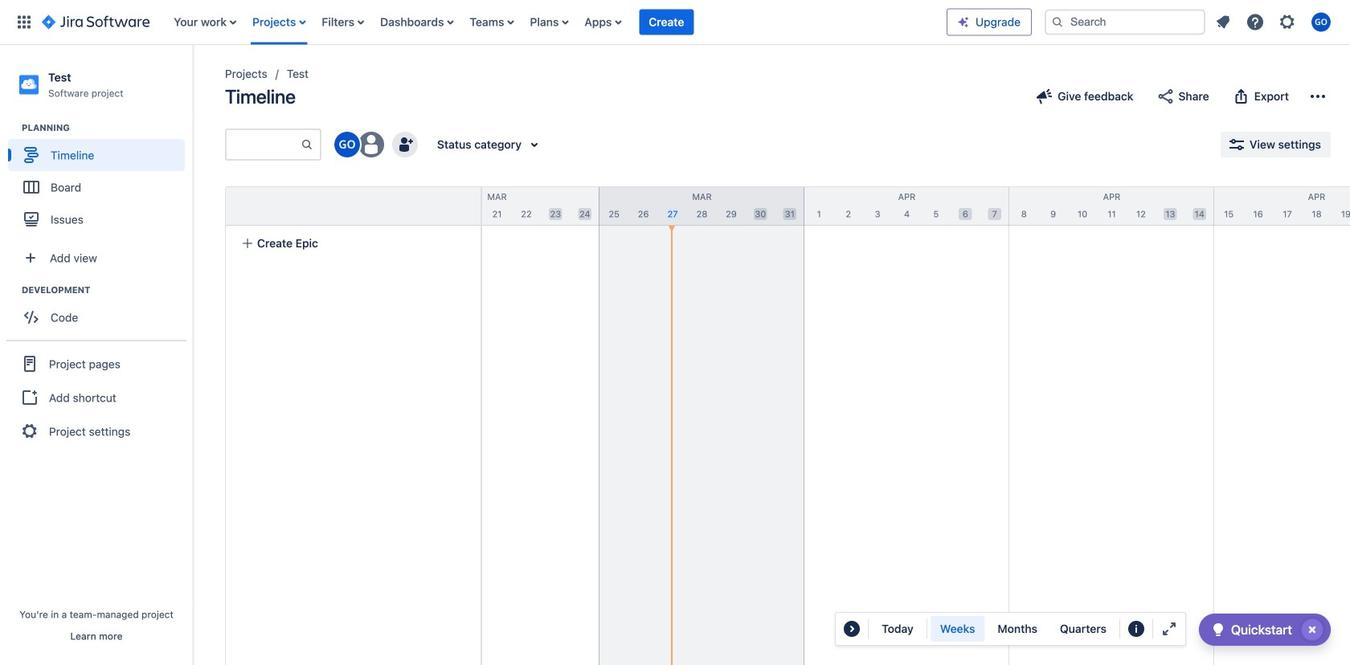 Task type: vqa. For each thing, say whether or not it's contained in the screenshot.
tooltip
no



Task type: locate. For each thing, give the bounding box(es) containing it.
sidebar element
[[0, 45, 193, 666]]

3 column header from the left
[[600, 187, 805, 225]]

list item
[[640, 0, 694, 45]]

list
[[166, 0, 947, 45], [1209, 8, 1341, 37]]

None search field
[[1045, 9, 1206, 35]]

1 heading from the top
[[22, 122, 192, 134]]

0 horizontal spatial list
[[166, 0, 947, 45]]

2 heading from the top
[[22, 284, 192, 297]]

5 column header from the left
[[1010, 187, 1215, 225]]

appswitcher icon image
[[14, 12, 34, 32]]

column header
[[190, 187, 395, 225], [395, 187, 600, 225], [600, 187, 805, 225], [805, 187, 1010, 225], [1010, 187, 1215, 225], [1215, 187, 1351, 225]]

settings image
[[1278, 12, 1298, 32]]

banner
[[0, 0, 1351, 45]]

row group
[[225, 187, 481, 226]]

0 vertical spatial heading
[[22, 122, 192, 134]]

development image
[[2, 281, 22, 300]]

heading for development image
[[22, 284, 192, 297]]

1 column header from the left
[[190, 187, 395, 225]]

4 column header from the left
[[805, 187, 1010, 225]]

search image
[[1052, 16, 1065, 29]]

group
[[8, 122, 192, 241], [8, 284, 192, 339], [6, 340, 187, 454], [931, 617, 1117, 642]]

help image
[[1246, 12, 1266, 32]]

sidebar navigation image
[[175, 64, 211, 96]]

1 vertical spatial heading
[[22, 284, 192, 297]]

dismiss quickstart image
[[1300, 618, 1326, 643]]

row inside timeline grid
[[226, 187, 481, 226]]

heading for planning icon
[[22, 122, 192, 134]]

row
[[226, 187, 481, 226]]

jira software image
[[42, 12, 150, 32], [42, 12, 150, 32]]

timeline grid
[[190, 187, 1351, 666]]

heading
[[22, 122, 192, 134], [22, 284, 192, 297]]



Task type: describe. For each thing, give the bounding box(es) containing it.
add people image
[[396, 135, 415, 154]]

legend image
[[1127, 620, 1147, 639]]

your profile and settings image
[[1312, 12, 1332, 32]]

export icon image
[[1232, 87, 1252, 106]]

Search timeline text field
[[227, 130, 301, 159]]

Search field
[[1045, 9, 1206, 35]]

notifications image
[[1214, 12, 1233, 32]]

1 horizontal spatial list
[[1209, 8, 1341, 37]]

6 column header from the left
[[1215, 187, 1351, 225]]

enter full screen image
[[1160, 620, 1179, 639]]

2 column header from the left
[[395, 187, 600, 225]]

row group inside timeline grid
[[225, 187, 481, 226]]

primary element
[[10, 0, 947, 45]]

check image
[[1209, 621, 1229, 640]]

planning image
[[2, 118, 22, 138]]



